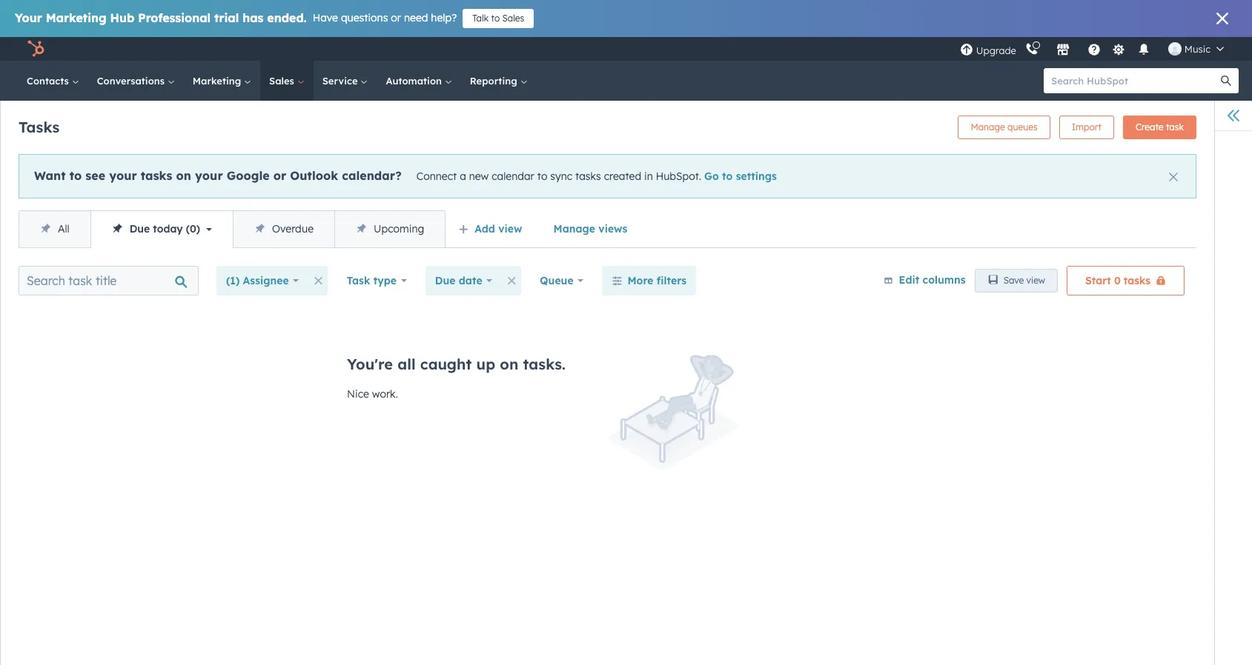 Task type: locate. For each thing, give the bounding box(es) containing it.
search image
[[1221, 76, 1231, 86]]

upcoming link
[[334, 211, 445, 248]]

sync
[[550, 170, 572, 183]]

0 vertical spatial marketing
[[46, 10, 106, 25]]

go
[[704, 170, 719, 183]]

0 horizontal spatial your
[[109, 168, 137, 183]]

task
[[347, 274, 370, 288]]

or left need
[[391, 11, 401, 24]]

view right save at the top of page
[[1026, 275, 1045, 286]]

1 horizontal spatial view
[[1026, 275, 1045, 286]]

menu
[[958, 37, 1234, 61]]

your left google
[[195, 168, 223, 183]]

views
[[599, 222, 627, 236]]

sales
[[502, 13, 524, 24], [269, 75, 297, 87]]

on up (
[[176, 168, 191, 183]]

0 vertical spatial close image
[[1217, 13, 1228, 24]]

import
[[1072, 122, 1102, 133]]

0 horizontal spatial sales
[[269, 75, 297, 87]]

(1)
[[226, 274, 240, 288]]

trial
[[214, 10, 239, 25]]

settings link
[[1110, 41, 1128, 57]]

view inside popup button
[[498, 222, 522, 236]]

to
[[491, 13, 500, 24], [69, 168, 82, 183], [537, 170, 547, 183], [722, 170, 733, 183]]

manage for manage views
[[553, 222, 595, 236]]

manage inside tasks banner
[[971, 122, 1005, 133]]

1 vertical spatial close image
[[1169, 173, 1178, 182]]

manage left views
[[553, 222, 595, 236]]

due left 'today'
[[130, 222, 150, 236]]

due
[[130, 222, 150, 236], [435, 274, 456, 288]]

0 vertical spatial 0
[[190, 222, 196, 236]]

create
[[1136, 122, 1164, 133]]

view inside button
[[1026, 275, 1045, 286]]

have
[[313, 11, 338, 24]]

want
[[34, 168, 66, 183]]

hubspot image
[[27, 40, 44, 58]]

your
[[109, 168, 137, 183], [195, 168, 223, 183]]

1 horizontal spatial manage
[[971, 122, 1005, 133]]

settings image
[[1112, 43, 1126, 57]]

due left date
[[435, 274, 456, 288]]

help button
[[1081, 37, 1107, 61]]

view right add
[[498, 222, 522, 236]]

manage
[[971, 122, 1005, 133], [553, 222, 595, 236]]

calendar?
[[342, 168, 402, 183]]

all link
[[19, 211, 90, 248]]

on right up
[[500, 355, 519, 374]]

0 horizontal spatial close image
[[1169, 173, 1178, 182]]

0 horizontal spatial on
[[176, 168, 191, 183]]

0 right the start
[[1114, 274, 1121, 288]]

task type button
[[337, 266, 416, 296]]

manage views
[[553, 222, 627, 236]]

you're all caught up on tasks.
[[347, 355, 566, 374]]

outlook
[[290, 168, 338, 183]]

due date button
[[425, 266, 502, 296]]

0 vertical spatial on
[[176, 168, 191, 183]]

close image inside want to see your tasks on your google or outlook calendar? 'alert'
[[1169, 173, 1178, 182]]

work.
[[372, 388, 398, 401]]

0 horizontal spatial due
[[130, 222, 150, 236]]

sales inside button
[[502, 13, 524, 24]]

marketplaces image
[[1056, 44, 1070, 57]]

start 0 tasks button
[[1067, 266, 1185, 296]]

0 horizontal spatial or
[[273, 168, 286, 183]]

tasks right sync
[[575, 170, 601, 183]]

1 your from the left
[[109, 168, 137, 183]]

navigation
[[19, 211, 446, 248]]

add view button
[[449, 214, 535, 244]]

1 horizontal spatial your
[[195, 168, 223, 183]]

0 horizontal spatial 0
[[190, 222, 196, 236]]

Search task title search field
[[19, 266, 199, 296]]

all
[[58, 222, 69, 236]]

professional
[[138, 10, 211, 25]]

2 your from the left
[[195, 168, 223, 183]]

close image up music "popup button"
[[1217, 13, 1228, 24]]

more
[[627, 274, 653, 288]]

1 horizontal spatial on
[[500, 355, 519, 374]]

save view button
[[975, 269, 1058, 293]]

due inside popup button
[[435, 274, 456, 288]]

to right the go
[[722, 170, 733, 183]]

help?
[[431, 11, 457, 24]]

automation
[[386, 75, 445, 87]]

hubspot link
[[18, 40, 56, 58]]

0 vertical spatial manage
[[971, 122, 1005, 133]]

tasks up due today ( 0 )
[[141, 168, 172, 183]]

or
[[391, 11, 401, 24], [273, 168, 286, 183]]

settings
[[736, 170, 777, 183]]

more filters
[[627, 274, 687, 288]]

all
[[397, 355, 416, 374]]

close image down the task
[[1169, 173, 1178, 182]]

0 horizontal spatial view
[[498, 222, 522, 236]]

talk to sales button
[[463, 9, 534, 28]]

marketplaces button
[[1047, 37, 1079, 61]]

Search HubSpot search field
[[1044, 68, 1225, 93]]

edit
[[899, 273, 919, 287]]

filters
[[657, 274, 687, 288]]

contacts
[[27, 75, 72, 87]]

due for due date
[[435, 274, 456, 288]]

0 right 'today'
[[190, 222, 196, 236]]

(
[[186, 222, 190, 236]]

0 vertical spatial or
[[391, 11, 401, 24]]

today
[[153, 222, 183, 236]]

1 vertical spatial manage
[[553, 222, 595, 236]]

tasks
[[141, 168, 172, 183], [575, 170, 601, 183], [1124, 274, 1151, 288]]

1 horizontal spatial close image
[[1217, 13, 1228, 24]]

1 horizontal spatial 0
[[1114, 274, 1121, 288]]

talk to sales
[[472, 13, 524, 24]]

0 vertical spatial view
[[498, 222, 522, 236]]

marketing
[[46, 10, 106, 25], [193, 75, 244, 87]]

hubspot.
[[656, 170, 701, 183]]

1 horizontal spatial due
[[435, 274, 456, 288]]

0 horizontal spatial manage
[[553, 222, 595, 236]]

marketing down trial
[[193, 75, 244, 87]]

or right google
[[273, 168, 286, 183]]

0 vertical spatial sales
[[502, 13, 524, 24]]

1 horizontal spatial or
[[391, 11, 401, 24]]

sales right talk
[[502, 13, 524, 24]]

close image
[[1217, 13, 1228, 24], [1169, 173, 1178, 182]]

go to settings link
[[704, 170, 777, 183]]

0 horizontal spatial tasks
[[141, 168, 172, 183]]

edit columns button
[[883, 271, 966, 290]]

2 horizontal spatial tasks
[[1124, 274, 1151, 288]]

1 vertical spatial view
[[1026, 275, 1045, 286]]

conversations
[[97, 75, 167, 87]]

manage left queues
[[971, 122, 1005, 133]]

upgrade image
[[960, 43, 973, 57]]

1 vertical spatial or
[[273, 168, 286, 183]]

calling icon button
[[1019, 39, 1044, 59]]

service
[[322, 75, 361, 87]]

marketing link
[[184, 61, 260, 101]]

close image for connect a new calendar to sync tasks created in hubspot.
[[1169, 173, 1178, 182]]

create task
[[1136, 122, 1184, 133]]

marketing left hub
[[46, 10, 106, 25]]

want to see your tasks on your google or outlook calendar? alert
[[19, 154, 1197, 199]]

view for save view
[[1026, 275, 1045, 286]]

your right see
[[109, 168, 137, 183]]

1 horizontal spatial marketing
[[193, 75, 244, 87]]

1 horizontal spatial sales
[[502, 13, 524, 24]]

menu containing music
[[958, 37, 1234, 61]]

tasks right the start
[[1124, 274, 1151, 288]]

add view
[[475, 222, 522, 236]]

1 vertical spatial sales
[[269, 75, 297, 87]]

0 vertical spatial due
[[130, 222, 150, 236]]

calling icon image
[[1025, 43, 1038, 56]]

1 vertical spatial due
[[435, 274, 456, 288]]

or inside 'alert'
[[273, 168, 286, 183]]

)
[[196, 222, 200, 236]]

tasks.
[[523, 355, 566, 374]]

1 vertical spatial on
[[500, 355, 519, 374]]

to right talk
[[491, 13, 500, 24]]

1 vertical spatial 0
[[1114, 274, 1121, 288]]

need
[[404, 11, 428, 24]]

notifications button
[[1131, 37, 1156, 61]]

sales left service
[[269, 75, 297, 87]]

manage for manage queues
[[971, 122, 1005, 133]]

to left see
[[69, 168, 82, 183]]

nice
[[347, 388, 369, 401]]



Task type: vqa. For each thing, say whether or not it's contained in the screenshot.
leftmost Press to sort. icon
no



Task type: describe. For each thing, give the bounding box(es) containing it.
sales link
[[260, 61, 313, 101]]

reporting
[[470, 75, 520, 87]]

(1) assignee
[[226, 274, 289, 288]]

due for due today ( 0 )
[[130, 222, 150, 236]]

to inside talk to sales button
[[491, 13, 500, 24]]

see
[[86, 168, 105, 183]]

save view
[[1003, 275, 1045, 286]]

columns
[[923, 273, 966, 287]]

navigation containing all
[[19, 211, 446, 248]]

view for add view
[[498, 222, 522, 236]]

search button
[[1214, 68, 1239, 93]]

(1) assignee button
[[216, 266, 309, 296]]

connect
[[416, 170, 457, 183]]

start 0 tasks
[[1085, 274, 1151, 288]]

add
[[475, 222, 495, 236]]

manage queues
[[971, 122, 1038, 133]]

queue
[[540, 274, 574, 288]]

import link
[[1059, 116, 1114, 139]]

task
[[1166, 122, 1184, 133]]

service link
[[313, 61, 377, 101]]

new
[[469, 170, 489, 183]]

your
[[15, 10, 42, 25]]

overdue
[[272, 222, 314, 236]]

queue button
[[530, 266, 593, 296]]

hub
[[110, 10, 134, 25]]

overdue link
[[233, 211, 334, 248]]

conversations link
[[88, 61, 184, 101]]

manage queues link
[[958, 116, 1050, 139]]

ended.
[[267, 10, 307, 25]]

want to see your tasks on your google or outlook calendar?
[[34, 168, 402, 183]]

greg robinson image
[[1168, 42, 1182, 56]]

has
[[243, 10, 263, 25]]

1 vertical spatial marketing
[[193, 75, 244, 87]]

music
[[1185, 43, 1211, 55]]

you're
[[347, 355, 393, 374]]

tasks inside 'button'
[[1124, 274, 1151, 288]]

upcoming
[[374, 222, 424, 236]]

notifications image
[[1137, 44, 1150, 57]]

create task link
[[1123, 116, 1197, 139]]

upgrade
[[976, 44, 1016, 56]]

0 horizontal spatial marketing
[[46, 10, 106, 25]]

talk
[[472, 13, 489, 24]]

edit columns
[[899, 273, 966, 287]]

nice work.
[[347, 388, 398, 401]]

to left sync
[[537, 170, 547, 183]]

help image
[[1087, 44, 1101, 57]]

save
[[1003, 275, 1024, 286]]

your marketing hub professional trial has ended. have questions or need help?
[[15, 10, 457, 25]]

manage views link
[[544, 214, 637, 244]]

in
[[644, 170, 653, 183]]

start
[[1085, 274, 1111, 288]]

calendar
[[492, 170, 534, 183]]

up
[[476, 355, 495, 374]]

caught
[[420, 355, 472, 374]]

contacts link
[[18, 61, 88, 101]]

music button
[[1159, 37, 1233, 61]]

created
[[604, 170, 641, 183]]

date
[[459, 274, 482, 288]]

due date
[[435, 274, 482, 288]]

queues
[[1008, 122, 1038, 133]]

close image for have questions or need help?
[[1217, 13, 1228, 24]]

google
[[227, 168, 270, 183]]

connect a new calendar to sync tasks created in hubspot. go to settings
[[416, 170, 777, 183]]

assignee
[[243, 274, 289, 288]]

task type
[[347, 274, 397, 288]]

tasks
[[19, 118, 60, 136]]

0 inside 'button'
[[1114, 274, 1121, 288]]

tasks banner
[[19, 111, 1197, 139]]

type
[[373, 274, 397, 288]]

1 horizontal spatial tasks
[[575, 170, 601, 183]]

more filters link
[[602, 266, 696, 296]]

reporting link
[[461, 61, 536, 101]]

a
[[460, 170, 466, 183]]

on inside 'alert'
[[176, 168, 191, 183]]

or inside 'your marketing hub professional trial has ended. have questions or need help?'
[[391, 11, 401, 24]]

questions
[[341, 11, 388, 24]]



